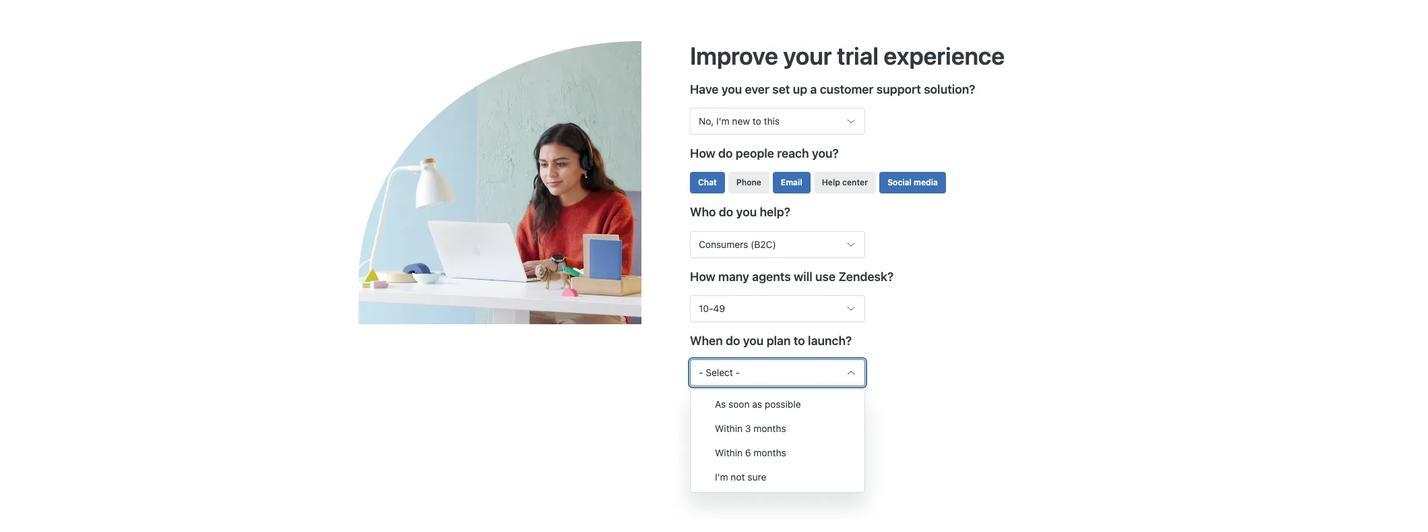 Task type: locate. For each thing, give the bounding box(es) containing it.
how for how many agents will use zendesk?
[[690, 269, 716, 283]]

3
[[745, 423, 751, 434]]

set
[[773, 82, 790, 97]]

you left ever on the right
[[722, 82, 742, 97]]

have you ever set up a customer support solution?
[[690, 82, 976, 97]]

customer
[[820, 82, 874, 97]]

many
[[719, 269, 750, 283]]

2 vertical spatial you
[[743, 333, 764, 348]]

list box
[[690, 389, 865, 493]]

who
[[690, 205, 716, 219]]

you left plan
[[743, 333, 764, 348]]

this
[[764, 115, 780, 127]]

within
[[715, 423, 743, 434], [715, 447, 743, 458]]

improve
[[690, 41, 778, 70]]

do for who
[[719, 205, 734, 219]]

6
[[745, 447, 751, 458]]

help
[[822, 178, 840, 188]]

not
[[731, 471, 745, 483]]

1 vertical spatial months
[[754, 447, 786, 458]]

solution?
[[924, 82, 976, 97]]

(b2c)
[[751, 238, 776, 250]]

1 how from the top
[[690, 146, 716, 161]]

i'm
[[717, 115, 730, 127], [715, 471, 728, 483]]

when
[[690, 333, 723, 348]]

do
[[719, 146, 733, 161], [719, 205, 734, 219], [726, 333, 740, 348]]

you?
[[812, 146, 839, 161]]

to
[[753, 115, 762, 127], [794, 333, 805, 348]]

a
[[811, 82, 817, 97]]

- right "select"
[[736, 367, 740, 378]]

within for within 3 months
[[715, 423, 743, 434]]

2 how from the top
[[690, 269, 716, 283]]

1 within from the top
[[715, 423, 743, 434]]

within 6 months option
[[691, 441, 865, 465]]

0 vertical spatial i'm
[[717, 115, 730, 127]]

how left many
[[690, 269, 716, 283]]

1 vertical spatial how
[[690, 269, 716, 283]]

0 horizontal spatial to
[[753, 115, 762, 127]]

do for how
[[719, 146, 733, 161]]

you for when
[[743, 333, 764, 348]]

do right when on the bottom of page
[[726, 333, 740, 348]]

49
[[713, 302, 725, 314]]

1 horizontal spatial to
[[794, 333, 805, 348]]

0 vertical spatial to
[[753, 115, 762, 127]]

no,
[[699, 115, 714, 127]]

continue
[[701, 426, 740, 437]]

to left this
[[753, 115, 762, 127]]

select
[[706, 367, 733, 378]]

do left 'people'
[[719, 146, 733, 161]]

i'm inside i'm not sure option
[[715, 471, 728, 483]]

plan
[[767, 333, 791, 348]]

ever
[[745, 82, 770, 97]]

0 vertical spatial within
[[715, 423, 743, 434]]

social media button
[[880, 172, 946, 194]]

2 within from the top
[[715, 447, 743, 458]]

months inside the within 6 months option
[[754, 447, 786, 458]]

months for within 3 months
[[754, 423, 786, 434]]

how up chat
[[690, 146, 716, 161]]

0 horizontal spatial -
[[699, 367, 703, 378]]

i'm inside the "no, i'm new to this" popup button
[[717, 115, 730, 127]]

0 vertical spatial you
[[722, 82, 742, 97]]

support
[[877, 82, 921, 97]]

chat button
[[690, 172, 725, 194]]

1 months from the top
[[754, 423, 786, 434]]

2 months from the top
[[754, 447, 786, 458]]

2 vertical spatial do
[[726, 333, 740, 348]]

do right who
[[719, 205, 734, 219]]

you left help?
[[736, 205, 757, 219]]

to right plan
[[794, 333, 805, 348]]

your
[[784, 41, 832, 70]]

1 horizontal spatial -
[[736, 367, 740, 378]]

help center button
[[814, 172, 876, 194]]

months
[[754, 423, 786, 434], [754, 447, 786, 458]]

i'm left not
[[715, 471, 728, 483]]

1 vertical spatial within
[[715, 447, 743, 458]]

1 vertical spatial do
[[719, 205, 734, 219]]

consumers
[[699, 238, 748, 250]]

1 vertical spatial i'm
[[715, 471, 728, 483]]

as
[[752, 398, 762, 410]]

0 vertical spatial do
[[719, 146, 733, 161]]

as soon as possible
[[715, 398, 801, 410]]

social
[[888, 178, 912, 188]]

within left 3
[[715, 423, 743, 434]]

1 vertical spatial to
[[794, 333, 805, 348]]

10-
[[699, 302, 713, 314]]

list box containing as soon as possible
[[690, 389, 865, 493]]

do for when
[[726, 333, 740, 348]]

no
[[762, 426, 774, 437]]

how for how do people reach you?
[[690, 146, 716, 161]]

i'm right no,
[[717, 115, 730, 127]]

you
[[722, 82, 742, 97], [736, 205, 757, 219], [743, 333, 764, 348]]

launch?
[[808, 333, 852, 348]]

months for within 6 months
[[754, 447, 786, 458]]

- left "select"
[[699, 367, 703, 378]]

as soon as possible option
[[691, 392, 865, 417]]

how many agents will use zendesk?
[[690, 269, 894, 283]]

0 vertical spatial months
[[754, 423, 786, 434]]

social media
[[888, 178, 938, 188]]

0 vertical spatial how
[[690, 146, 716, 161]]

how
[[690, 146, 716, 161], [690, 269, 716, 283]]

1 - from the left
[[699, 367, 703, 378]]

will
[[794, 269, 813, 283]]

thanks
[[777, 426, 806, 437]]

improve your trial experience
[[690, 41, 1005, 70]]

-
[[699, 367, 703, 378], [736, 367, 740, 378]]

within left 6
[[715, 447, 743, 458]]

1 vertical spatial you
[[736, 205, 757, 219]]

new
[[732, 115, 750, 127]]

months inside within 3 months option
[[754, 423, 786, 434]]

- select - button
[[690, 359, 865, 386]]

trial
[[837, 41, 879, 70]]



Task type: describe. For each thing, give the bounding box(es) containing it.
10-49
[[699, 302, 725, 314]]

zendesk?
[[839, 269, 894, 283]]

to inside the "no, i'm new to this" popup button
[[753, 115, 762, 127]]

- select -
[[699, 367, 740, 378]]

customer service agent wearing a headset and sitting at a desk as balloons float through the air in celebration. image
[[359, 41, 690, 324]]

agents
[[752, 269, 791, 283]]

within 3 months option
[[691, 417, 865, 441]]

no thanks button
[[751, 418, 816, 445]]

consumers (b2c)
[[699, 238, 776, 250]]

as
[[715, 398, 726, 410]]

who do you help?
[[690, 205, 791, 219]]

chat
[[698, 178, 717, 188]]

continue button
[[690, 418, 751, 445]]

possible
[[765, 398, 801, 410]]

phone button
[[729, 172, 770, 194]]

i'm not sure
[[715, 471, 767, 483]]

within 3 months
[[715, 423, 786, 434]]

within 6 months
[[715, 447, 786, 458]]

center
[[843, 178, 868, 188]]

no thanks
[[762, 426, 806, 437]]

when do you plan to launch?
[[690, 333, 852, 348]]

help?
[[760, 205, 791, 219]]

how do people reach you?
[[690, 146, 839, 161]]

consumers (b2c) button
[[690, 231, 865, 258]]

no, i'm new to this button
[[690, 108, 865, 135]]

soon
[[729, 398, 750, 410]]

media
[[914, 178, 938, 188]]

email button
[[773, 172, 811, 194]]

have
[[690, 82, 719, 97]]

email
[[781, 178, 803, 188]]

phone
[[737, 178, 762, 188]]

help center
[[822, 178, 868, 188]]

reach
[[777, 146, 809, 161]]

you for who
[[736, 205, 757, 219]]

no, i'm new to this
[[699, 115, 780, 127]]

2 - from the left
[[736, 367, 740, 378]]

use
[[816, 269, 836, 283]]

i'm not sure option
[[691, 465, 865, 489]]

10-49 button
[[690, 295, 865, 322]]

up
[[793, 82, 808, 97]]

people
[[736, 146, 774, 161]]

experience
[[884, 41, 1005, 70]]

within for within 6 months
[[715, 447, 743, 458]]

sure
[[748, 471, 767, 483]]



Task type: vqa. For each thing, say whether or not it's contained in the screenshot.
Chat on the top
yes



